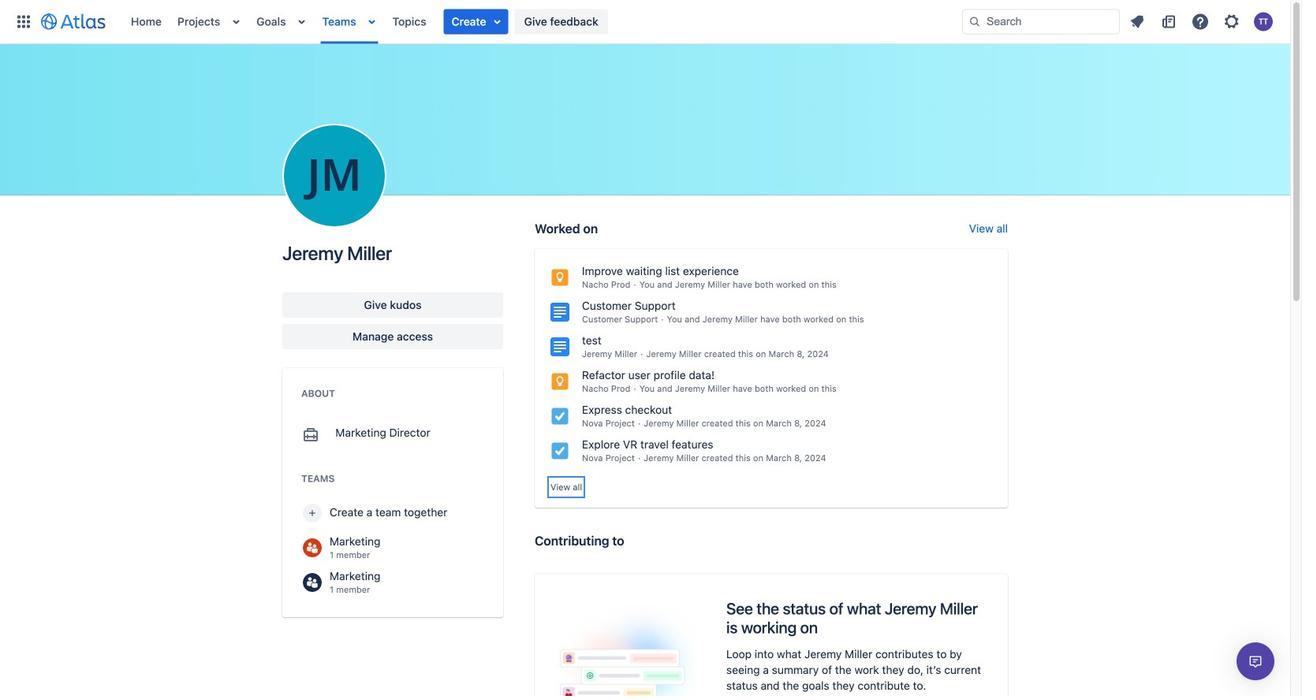 Task type: vqa. For each thing, say whether or not it's contained in the screenshot.
ACCOUNT image
yes



Task type: describe. For each thing, give the bounding box(es) containing it.
list item inside list
[[444, 9, 508, 34]]

notifications image
[[1128, 12, 1147, 31]]

top element
[[9, 0, 962, 44]]



Task type: locate. For each thing, give the bounding box(es) containing it.
0 horizontal spatial list
[[123, 0, 962, 44]]

list
[[123, 0, 962, 44], [1123, 9, 1281, 34]]

help image
[[1191, 12, 1210, 31]]

Search field
[[962, 9, 1120, 34]]

settings image
[[1222, 12, 1241, 31]]

account image
[[1254, 12, 1273, 31]]

list item
[[444, 9, 508, 34]]

None search field
[[962, 9, 1120, 34]]

switch to... image
[[14, 12, 33, 31]]

1 horizontal spatial list
[[1123, 9, 1281, 34]]

open intercom messenger image
[[1246, 652, 1265, 671]]

search image
[[968, 15, 981, 28]]

banner
[[0, 0, 1290, 44]]



